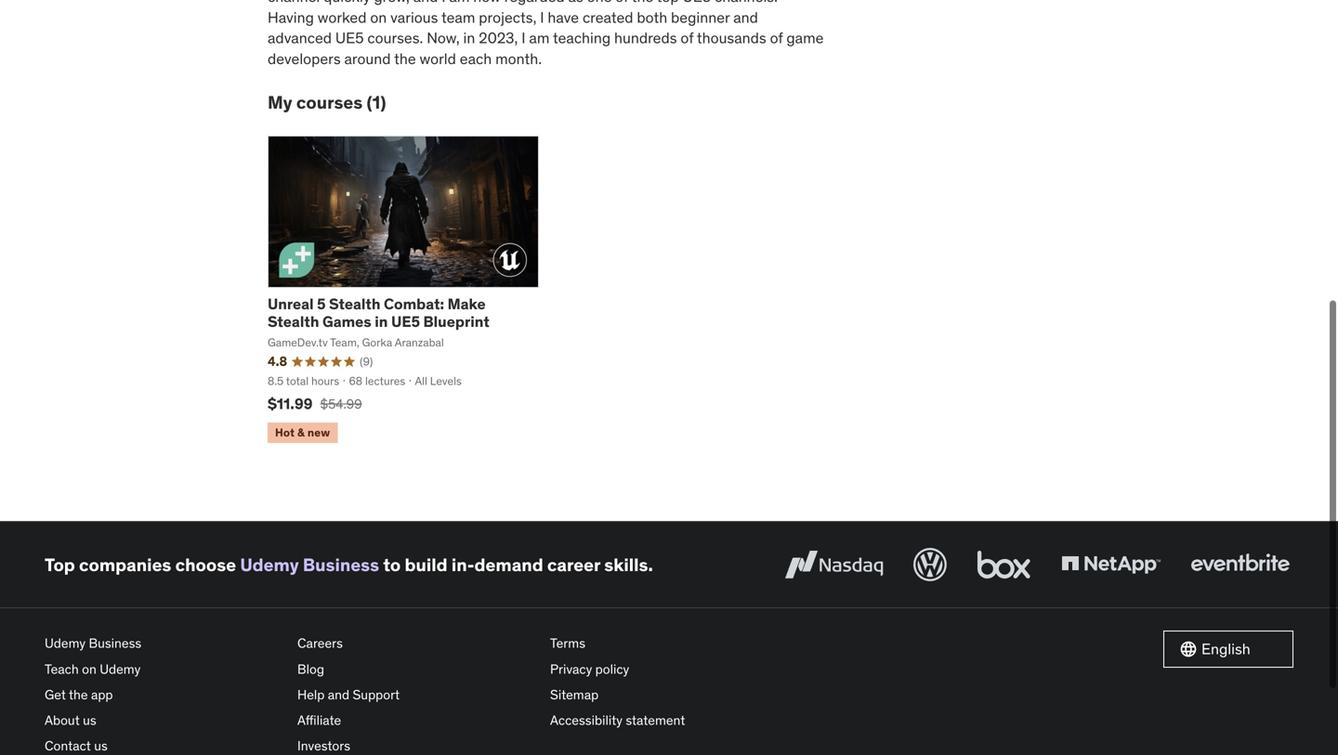 Task type: vqa. For each thing, say whether or not it's contained in the screenshot.
TRANSACTIONAL
no



Task type: locate. For each thing, give the bounding box(es) containing it.
business left to at left bottom
[[303, 554, 379, 576]]

stealth right 5 at the top
[[329, 295, 381, 314]]

8.5
[[268, 374, 284, 389]]

affiliate link
[[297, 708, 535, 734]]

build
[[405, 554, 448, 576]]

$11.99
[[268, 394, 313, 413]]

udemy business link up careers
[[240, 554, 379, 576]]

1 vertical spatial business
[[89, 635, 142, 652]]

stealth up gamedev.tv
[[268, 312, 319, 332]]

udemy
[[240, 554, 299, 576], [45, 635, 86, 652], [100, 661, 141, 678]]

sitemap
[[550, 687, 599, 703]]

contact
[[45, 738, 91, 755]]

eventbrite image
[[1187, 545, 1294, 586]]

teach
[[45, 661, 79, 678]]

to
[[383, 554, 401, 576]]

&
[[297, 425, 305, 440]]

top companies choose udemy business to build in-demand career skills.
[[45, 554, 653, 576]]

investors
[[297, 738, 350, 755]]

68 lectures
[[349, 374, 405, 389]]

0 vertical spatial us
[[83, 712, 96, 729]]

volkswagen image
[[910, 545, 951, 586]]

2 horizontal spatial udemy
[[240, 554, 299, 576]]

1 horizontal spatial udemy
[[100, 661, 141, 678]]

support
[[353, 687, 400, 703]]

udemy business link up get the app link
[[45, 631, 283, 657]]

unreal 5 stealth combat: make stealth games in ue5 blueprint link
[[268, 295, 490, 332]]

careers
[[297, 635, 343, 652]]

business up on
[[89, 635, 142, 652]]

2 vertical spatial udemy
[[100, 661, 141, 678]]

career
[[547, 554, 600, 576]]

us
[[83, 712, 96, 729], [94, 738, 108, 755]]

us right contact
[[94, 738, 108, 755]]

udemy up teach
[[45, 635, 86, 652]]

blog
[[297, 661, 324, 678]]

udemy right on
[[100, 661, 141, 678]]

nasdaq image
[[781, 545, 888, 586]]

1 horizontal spatial business
[[303, 554, 379, 576]]

new
[[308, 425, 330, 440]]

unreal 5 stealth combat: make stealth games in ue5 blueprint gamedev.tv team, gorka aranzabal
[[268, 295, 490, 350]]

business inside 'udemy business teach on udemy get the app about us contact us'
[[89, 635, 142, 652]]

about us link
[[45, 708, 283, 734]]

udemy right choose
[[240, 554, 299, 576]]

accessibility statement link
[[550, 708, 788, 734]]

statement
[[626, 712, 685, 729]]

help and support link
[[297, 683, 535, 708]]

8.5 total hours
[[268, 374, 339, 389]]

(1)
[[367, 91, 386, 113]]

get
[[45, 687, 66, 703]]

gorka
[[362, 335, 392, 350]]

teach on udemy link
[[45, 657, 283, 683]]

0 horizontal spatial stealth
[[268, 312, 319, 332]]

affiliate
[[297, 712, 341, 729]]

stealth
[[329, 295, 381, 314], [268, 312, 319, 332]]

hot & new
[[275, 425, 330, 440]]

terms privacy policy sitemap accessibility statement
[[550, 635, 685, 729]]

udemy business link
[[240, 554, 379, 576], [45, 631, 283, 657]]

business
[[303, 554, 379, 576], [89, 635, 142, 652]]

us right the about
[[83, 712, 96, 729]]

careers blog help and support affiliate investors
[[297, 635, 400, 755]]

0 horizontal spatial business
[[89, 635, 142, 652]]

in-
[[452, 554, 475, 576]]

0 vertical spatial business
[[303, 554, 379, 576]]

the
[[69, 687, 88, 703]]

4.8
[[268, 353, 287, 370]]

total
[[286, 374, 309, 389]]

team,
[[330, 335, 359, 350]]

hot
[[275, 425, 295, 440]]

1 vertical spatial udemy
[[45, 635, 86, 652]]

about
[[45, 712, 80, 729]]

5
[[317, 295, 326, 314]]

companies
[[79, 554, 171, 576]]

small image
[[1179, 641, 1198, 659]]

my
[[268, 91, 292, 113]]



Task type: describe. For each thing, give the bounding box(es) containing it.
68
[[349, 374, 363, 389]]

(9)
[[360, 355, 373, 369]]

courses
[[296, 91, 363, 113]]

aranzabal
[[395, 335, 444, 350]]

demand
[[475, 554, 543, 576]]

1 vertical spatial us
[[94, 738, 108, 755]]

$54.99
[[320, 396, 362, 412]]

terms
[[550, 635, 586, 652]]

english
[[1202, 640, 1251, 659]]

blueprint
[[423, 312, 490, 332]]

privacy
[[550, 661, 592, 678]]

contact us link
[[45, 734, 283, 756]]

terms link
[[550, 631, 788, 657]]

unreal
[[268, 295, 314, 314]]

accessibility
[[550, 712, 623, 729]]

levels
[[430, 374, 462, 389]]

0 vertical spatial udemy business link
[[240, 554, 379, 576]]

policy
[[595, 661, 629, 678]]

skills.
[[604, 554, 653, 576]]

gamedev.tv
[[268, 335, 328, 350]]

9 reviews element
[[360, 354, 373, 370]]

blog link
[[297, 657, 535, 683]]

all
[[415, 374, 427, 389]]

careers link
[[297, 631, 535, 657]]

combat:
[[384, 295, 444, 314]]

0 vertical spatial udemy
[[240, 554, 299, 576]]

get the app link
[[45, 683, 283, 708]]

udemy business teach on udemy get the app about us contact us
[[45, 635, 142, 755]]

$11.99 $54.99
[[268, 394, 362, 413]]

lectures
[[365, 374, 405, 389]]

investors link
[[297, 734, 535, 756]]

all levels
[[415, 374, 462, 389]]

top
[[45, 554, 75, 576]]

my courses (1)
[[268, 91, 386, 113]]

box image
[[973, 545, 1035, 586]]

privacy policy link
[[550, 657, 788, 683]]

games
[[323, 312, 371, 332]]

1 horizontal spatial stealth
[[329, 295, 381, 314]]

on
[[82, 661, 97, 678]]

in
[[375, 312, 388, 332]]

sitemap link
[[550, 683, 788, 708]]

app
[[91, 687, 113, 703]]

hours
[[311, 374, 339, 389]]

choose
[[175, 554, 236, 576]]

make
[[448, 295, 486, 314]]

and
[[328, 687, 350, 703]]

english button
[[1164, 631, 1294, 668]]

1 vertical spatial udemy business link
[[45, 631, 283, 657]]

ue5
[[391, 312, 420, 332]]

netapp image
[[1058, 545, 1165, 586]]

0 horizontal spatial udemy
[[45, 635, 86, 652]]

help
[[297, 687, 325, 703]]



